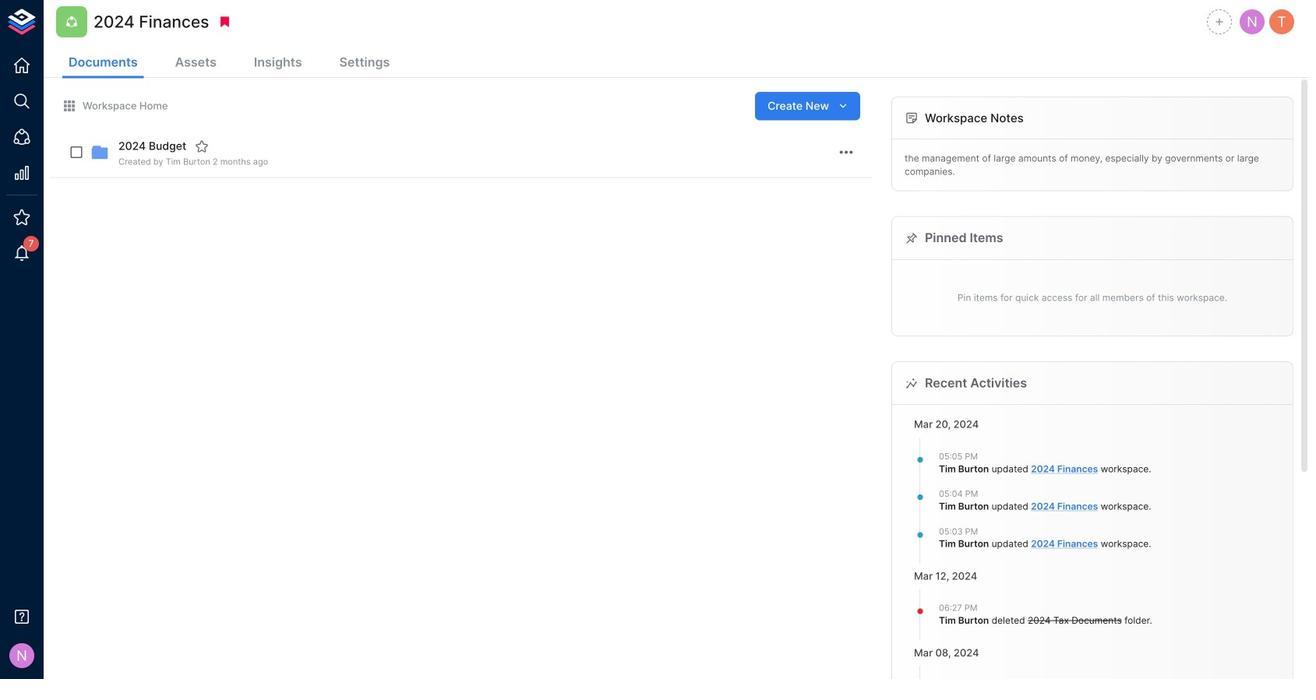 Task type: locate. For each thing, give the bounding box(es) containing it.
remove bookmark image
[[218, 15, 232, 29]]



Task type: describe. For each thing, give the bounding box(es) containing it.
favorite image
[[195, 139, 209, 154]]



Task type: vqa. For each thing, say whether or not it's contained in the screenshot.
Remove Bookmark icon
yes



